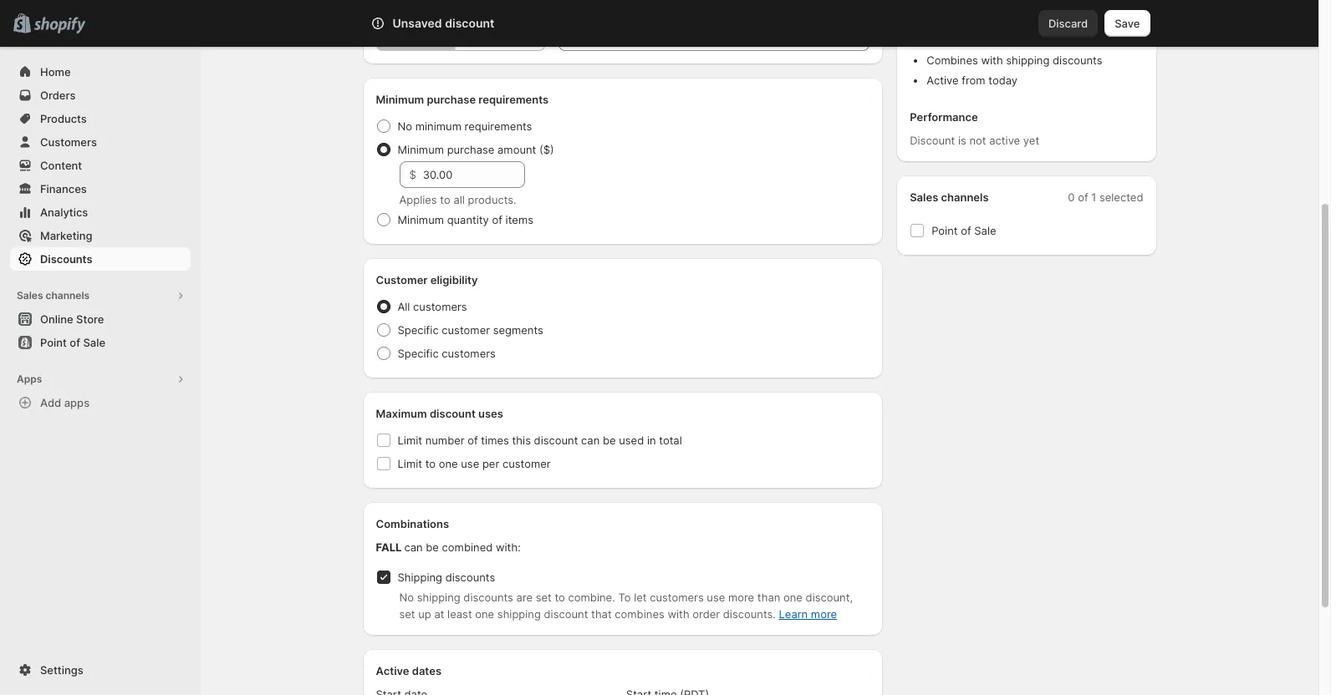 Task type: vqa. For each thing, say whether or not it's contained in the screenshot.
the top 'Discount'
no



Task type: locate. For each thing, give the bounding box(es) containing it.
use inside to let customers use more than one discount, set up at least one shipping discount that combines with order discounts.
[[707, 591, 725, 605]]

with
[[982, 54, 1003, 67], [668, 608, 690, 622]]

more up discounts.
[[729, 591, 755, 605]]

to let customers use more than one discount, set up at least one shipping discount that combines with order discounts.
[[399, 591, 853, 622]]

2 vertical spatial no
[[399, 591, 414, 605]]

limit to one use per customer
[[398, 458, 551, 471]]

minimum up $
[[398, 143, 444, 156]]

0 vertical spatial sale
[[975, 224, 997, 238]]

0 horizontal spatial use
[[461, 458, 480, 471]]

no left minimum on the top
[[398, 120, 412, 133]]

customers
[[413, 300, 467, 314], [442, 347, 496, 361], [650, 591, 704, 605]]

combines
[[615, 608, 665, 622]]

shipping inside no usage limits combines with shipping discounts active from today
[[1007, 54, 1050, 67]]

to left combine.
[[555, 591, 565, 605]]

customer up specific customers
[[442, 324, 490, 337]]

to left all
[[440, 193, 451, 207]]

0 vertical spatial with
[[982, 54, 1003, 67]]

1 horizontal spatial with
[[982, 54, 1003, 67]]

0 horizontal spatial active
[[376, 665, 409, 678]]

performance
[[910, 110, 978, 124]]

1 horizontal spatial sales
[[910, 191, 939, 204]]

purchase up minimum on the top
[[427, 93, 476, 106]]

home
[[40, 65, 71, 79]]

no left usage
[[927, 33, 942, 47]]

more
[[729, 591, 755, 605], [811, 608, 837, 622]]

1 horizontal spatial to
[[440, 193, 451, 207]]

0 vertical spatial one
[[439, 458, 458, 471]]

online store
[[40, 313, 104, 326]]

1 vertical spatial point
[[40, 336, 67, 350]]

apps
[[17, 373, 42, 386]]

shipping up today
[[1007, 54, 1050, 67]]

0 vertical spatial customer
[[442, 324, 490, 337]]

use for per
[[461, 458, 480, 471]]

None text field
[[559, 24, 848, 51]]

1 vertical spatial sales channels
[[17, 289, 90, 302]]

1 horizontal spatial be
[[603, 434, 616, 448]]

0 vertical spatial active
[[927, 74, 959, 87]]

sales channels down is
[[910, 191, 989, 204]]

0 horizontal spatial point of sale
[[40, 336, 105, 350]]

discount
[[910, 134, 956, 147]]

of
[[1078, 191, 1089, 204], [492, 213, 503, 227], [961, 224, 972, 238], [70, 336, 80, 350], [468, 434, 478, 448]]

is
[[959, 134, 967, 147]]

specific customer segments
[[398, 324, 544, 337]]

products.
[[468, 193, 517, 207]]

customers down customer eligibility
[[413, 300, 467, 314]]

1 horizontal spatial sale
[[975, 224, 997, 238]]

1 vertical spatial purchase
[[447, 143, 495, 156]]

shipping
[[1007, 54, 1050, 67], [417, 591, 461, 605], [498, 608, 541, 622]]

requirements up minimum purchase amount ($)
[[465, 120, 532, 133]]

be
[[603, 434, 616, 448], [426, 541, 439, 555]]

1 horizontal spatial sales channels
[[910, 191, 989, 204]]

shipping down are
[[498, 608, 541, 622]]

1 vertical spatial can
[[404, 541, 423, 555]]

save button
[[1105, 10, 1151, 37]]

value
[[376, 3, 405, 16]]

minimum down applies
[[398, 213, 444, 227]]

percentage
[[386, 31, 446, 44]]

2 vertical spatial discounts
[[464, 591, 514, 605]]

1 vertical spatial amount
[[498, 143, 536, 156]]

minimum for minimum purchase requirements
[[376, 93, 424, 106]]

let
[[634, 591, 647, 605]]

least
[[448, 608, 472, 622]]

2 vertical spatial shipping
[[498, 608, 541, 622]]

one up learn
[[784, 591, 803, 605]]

0 vertical spatial no
[[927, 33, 942, 47]]

1 horizontal spatial use
[[707, 591, 725, 605]]

channels up online store
[[46, 289, 90, 302]]

learn more link
[[779, 608, 837, 622]]

0 horizontal spatial sales channels
[[17, 289, 90, 302]]

active inside no usage limits combines with shipping discounts active from today
[[927, 74, 959, 87]]

0 vertical spatial more
[[729, 591, 755, 605]]

2 vertical spatial one
[[475, 608, 495, 622]]

1 horizontal spatial shipping
[[498, 608, 541, 622]]

amount left ($) at top left
[[498, 143, 536, 156]]

0 vertical spatial use
[[461, 458, 480, 471]]

active down combines
[[927, 74, 959, 87]]

1 horizontal spatial point
[[932, 224, 958, 238]]

sales down discount on the top of the page
[[910, 191, 939, 204]]

times
[[481, 434, 509, 448]]

use up order
[[707, 591, 725, 605]]

minimum
[[376, 93, 424, 106], [398, 143, 444, 156], [398, 213, 444, 227]]

1 vertical spatial more
[[811, 608, 837, 622]]

home link
[[10, 60, 191, 84]]

0 vertical spatial to
[[440, 193, 451, 207]]

customers up order
[[650, 591, 704, 605]]

1 horizontal spatial set
[[536, 591, 552, 605]]

order
[[693, 608, 720, 622]]

0 horizontal spatial sale
[[83, 336, 105, 350]]

1 vertical spatial discounts
[[446, 571, 495, 585]]

2 vertical spatial minimum
[[398, 213, 444, 227]]

learn more
[[779, 608, 837, 622]]

0 vertical spatial requirements
[[479, 93, 549, 106]]

1 vertical spatial requirements
[[465, 120, 532, 133]]

discount down combine.
[[544, 608, 588, 622]]

0 vertical spatial customers
[[413, 300, 467, 314]]

minimum for minimum quantity of items
[[398, 213, 444, 227]]

no shipping discounts are set to combine.
[[399, 591, 615, 605]]

0 horizontal spatial set
[[399, 608, 415, 622]]

total
[[659, 434, 682, 448]]

0 horizontal spatial point
[[40, 336, 67, 350]]

save
[[1115, 17, 1141, 30]]

eligibility
[[431, 274, 478, 287]]

limit for limit number of times this discount can be used in total
[[398, 434, 422, 448]]

0 horizontal spatial customer
[[442, 324, 490, 337]]

finances
[[40, 182, 87, 196]]

purchase for amount
[[447, 143, 495, 156]]

can left used
[[581, 434, 600, 448]]

0 vertical spatial amount
[[496, 31, 535, 44]]

discounts down the discard button
[[1053, 54, 1103, 67]]

0 vertical spatial minimum
[[376, 93, 424, 106]]

1 vertical spatial minimum
[[398, 143, 444, 156]]

add apps button
[[10, 391, 191, 415]]

active left the dates
[[376, 665, 409, 678]]

1 vertical spatial specific
[[398, 347, 439, 361]]

1 vertical spatial point of sale
[[40, 336, 105, 350]]

one down number
[[439, 458, 458, 471]]

1 vertical spatial customers
[[442, 347, 496, 361]]

set left up
[[399, 608, 415, 622]]

1 vertical spatial set
[[399, 608, 415, 622]]

1 specific from the top
[[398, 324, 439, 337]]

2 vertical spatial to
[[555, 591, 565, 605]]

more down discount,
[[811, 608, 837, 622]]

can down combinations
[[404, 541, 423, 555]]

this
[[512, 434, 531, 448]]

discount
[[445, 16, 495, 30], [430, 407, 476, 421], [534, 434, 578, 448], [544, 608, 588, 622]]

with left order
[[668, 608, 690, 622]]

2 specific from the top
[[398, 347, 439, 361]]

amount right fixed
[[496, 31, 535, 44]]

0 vertical spatial channels
[[941, 191, 989, 204]]

finances link
[[10, 177, 191, 201]]

customer
[[442, 324, 490, 337], [503, 458, 551, 471]]

sale
[[975, 224, 997, 238], [83, 336, 105, 350]]

0 vertical spatial purchase
[[427, 93, 476, 106]]

no inside no usage limits combines with shipping discounts active from today
[[927, 33, 942, 47]]

2 horizontal spatial shipping
[[1007, 54, 1050, 67]]

no down shipping
[[399, 591, 414, 605]]

more inside to let customers use more than one discount, set up at least one shipping discount that combines with order discounts.
[[729, 591, 755, 605]]

1 horizontal spatial channels
[[941, 191, 989, 204]]

1 horizontal spatial customer
[[503, 458, 551, 471]]

to for applies
[[440, 193, 451, 207]]

minimum up minimum on the top
[[376, 93, 424, 106]]

1 vertical spatial limit
[[398, 458, 422, 471]]

active
[[990, 134, 1021, 147]]

purchase down 'no minimum requirements'
[[447, 143, 495, 156]]

one
[[439, 458, 458, 471], [784, 591, 803, 605], [475, 608, 495, 622]]

0 vertical spatial point
[[932, 224, 958, 238]]

minimum quantity of items
[[398, 213, 534, 227]]

0 vertical spatial discounts
[[1053, 54, 1103, 67]]

discounts inside no usage limits combines with shipping discounts active from today
[[1053, 54, 1103, 67]]

2 horizontal spatial to
[[555, 591, 565, 605]]

sales
[[910, 191, 939, 204], [17, 289, 43, 302]]

customers down specific customer segments at the left
[[442, 347, 496, 361]]

1 vertical spatial with
[[668, 608, 690, 622]]

set right are
[[536, 591, 552, 605]]

point of sale inside button
[[40, 336, 105, 350]]

shipping up at at the bottom
[[417, 591, 461, 605]]

be left used
[[603, 434, 616, 448]]

customers for all customers
[[413, 300, 467, 314]]

be down combinations
[[426, 541, 439, 555]]

1 vertical spatial channels
[[46, 289, 90, 302]]

today
[[989, 74, 1018, 87]]

point of sale
[[932, 224, 997, 238], [40, 336, 105, 350]]

of inside button
[[70, 336, 80, 350]]

0 vertical spatial set
[[536, 591, 552, 605]]

no
[[927, 33, 942, 47], [398, 120, 412, 133], [399, 591, 414, 605]]

0 horizontal spatial with
[[668, 608, 690, 622]]

with down limits
[[982, 54, 1003, 67]]

one right least
[[475, 608, 495, 622]]

online
[[40, 313, 73, 326]]

1 horizontal spatial point of sale
[[932, 224, 997, 238]]

2 horizontal spatial one
[[784, 591, 803, 605]]

analytics
[[40, 206, 88, 219]]

with inside to let customers use more than one discount, set up at least one shipping discount that combines with order discounts.
[[668, 608, 690, 622]]

1 horizontal spatial can
[[581, 434, 600, 448]]

channels down is
[[941, 191, 989, 204]]

customers for specific customers
[[442, 347, 496, 361]]

0 horizontal spatial channels
[[46, 289, 90, 302]]

fixed amount button
[[455, 24, 545, 51]]

requirements up 'no minimum requirements'
[[479, 93, 549, 106]]

content link
[[10, 154, 191, 177]]

1 vertical spatial to
[[425, 458, 436, 471]]

1 limit from the top
[[398, 434, 422, 448]]

1 vertical spatial shipping
[[417, 591, 461, 605]]

sales channels
[[910, 191, 989, 204], [17, 289, 90, 302]]

1 vertical spatial be
[[426, 541, 439, 555]]

0 vertical spatial specific
[[398, 324, 439, 337]]

1 vertical spatial customer
[[503, 458, 551, 471]]

1 vertical spatial sales
[[17, 289, 43, 302]]

use for more
[[707, 591, 725, 605]]

sales channels button
[[10, 284, 191, 308]]

2 vertical spatial customers
[[650, 591, 704, 605]]

customers link
[[10, 130, 191, 154]]

1 vertical spatial sale
[[83, 336, 105, 350]]

requirements for no minimum requirements
[[465, 120, 532, 133]]

combine.
[[568, 591, 615, 605]]

discount up number
[[430, 407, 476, 421]]

0 vertical spatial sales
[[910, 191, 939, 204]]

sales up online
[[17, 289, 43, 302]]

yet
[[1024, 134, 1040, 147]]

use left per
[[461, 458, 480, 471]]

1 horizontal spatial active
[[927, 74, 959, 87]]

0 horizontal spatial more
[[729, 591, 755, 605]]

1 vertical spatial use
[[707, 591, 725, 605]]

0 vertical spatial limit
[[398, 434, 422, 448]]

to
[[440, 193, 451, 207], [425, 458, 436, 471], [555, 591, 565, 605]]

discounts up least
[[464, 591, 514, 605]]

discount,
[[806, 591, 853, 605]]

can
[[581, 434, 600, 448], [404, 541, 423, 555]]

uses
[[479, 407, 504, 421]]

to
[[619, 591, 631, 605]]

0 vertical spatial shipping
[[1007, 54, 1050, 67]]

purchase
[[427, 93, 476, 106], [447, 143, 495, 156]]

analytics link
[[10, 201, 191, 224]]

1 vertical spatial active
[[376, 665, 409, 678]]

sales channels up online
[[17, 289, 90, 302]]

2 limit from the top
[[398, 458, 422, 471]]

1 vertical spatial no
[[398, 120, 412, 133]]

customer down this
[[503, 458, 551, 471]]

0 horizontal spatial to
[[425, 458, 436, 471]]

to down number
[[425, 458, 436, 471]]

discounts down combined
[[446, 571, 495, 585]]

fall can be combined with:
[[376, 541, 521, 555]]

sales inside button
[[17, 289, 43, 302]]

1 vertical spatial one
[[784, 591, 803, 605]]

0 horizontal spatial sales
[[17, 289, 43, 302]]



Task type: describe. For each thing, give the bounding box(es) containing it.
marketing
[[40, 229, 92, 243]]

limit number of times this discount can be used in total
[[398, 434, 682, 448]]

online store button
[[0, 308, 201, 331]]

apps button
[[10, 368, 191, 391]]

discard
[[1049, 17, 1088, 30]]

quantity
[[447, 213, 489, 227]]

point of sale button
[[0, 331, 201, 355]]

limits
[[979, 33, 1006, 47]]

point of sale link
[[10, 331, 191, 355]]

($)
[[539, 143, 554, 156]]

discount is not active yet
[[910, 134, 1040, 147]]

from
[[962, 74, 986, 87]]

0 horizontal spatial be
[[426, 541, 439, 555]]

minimum purchase amount ($)
[[398, 143, 554, 156]]

discounts.
[[723, 608, 776, 622]]

purchase for requirements
[[427, 93, 476, 106]]

maximum discount uses
[[376, 407, 504, 421]]

percentage button
[[376, 24, 456, 51]]

than
[[758, 591, 781, 605]]

no for no usage limits combines with shipping discounts active from today
[[927, 33, 942, 47]]

requirements for minimum purchase requirements
[[479, 93, 549, 106]]

with:
[[496, 541, 521, 555]]

applies to all products.
[[399, 193, 517, 207]]

limit for limit to one use per customer
[[398, 458, 422, 471]]

$
[[409, 168, 416, 182]]

specific for specific customers
[[398, 347, 439, 361]]

customer eligibility
[[376, 274, 478, 287]]

maximum
[[376, 407, 427, 421]]

fixed
[[465, 31, 493, 44]]

discount right this
[[534, 434, 578, 448]]

shipping discounts
[[398, 571, 495, 585]]

in
[[647, 434, 656, 448]]

selected
[[1100, 191, 1144, 204]]

add
[[40, 396, 61, 410]]

number
[[425, 434, 465, 448]]

segments
[[493, 324, 544, 337]]

items
[[506, 213, 534, 227]]

usage
[[945, 33, 976, 47]]

sales channels inside button
[[17, 289, 90, 302]]

amount inside button
[[496, 31, 535, 44]]

specific for specific customer segments
[[398, 324, 439, 337]]

all customers
[[398, 300, 467, 314]]

point inside point of sale link
[[40, 336, 67, 350]]

minimum purchase requirements
[[376, 93, 549, 106]]

minimum
[[415, 120, 462, 133]]

used
[[619, 434, 644, 448]]

1 horizontal spatial one
[[475, 608, 495, 622]]

fall
[[376, 541, 402, 555]]

all
[[454, 193, 465, 207]]

search button
[[417, 10, 902, 37]]

with inside no usage limits combines with shipping discounts active from today
[[982, 54, 1003, 67]]

discount up fixed
[[445, 16, 495, 30]]

combined
[[442, 541, 493, 555]]

all
[[398, 300, 410, 314]]

discounts
[[40, 253, 92, 266]]

no for no minimum requirements
[[398, 120, 412, 133]]

to for limit
[[425, 458, 436, 471]]

not
[[970, 134, 987, 147]]

fixed amount
[[465, 31, 535, 44]]

customer
[[376, 274, 428, 287]]

discounts link
[[10, 248, 191, 271]]

0 horizontal spatial shipping
[[417, 591, 461, 605]]

dates
[[412, 665, 442, 678]]

settings
[[40, 664, 83, 678]]

settings link
[[10, 659, 191, 683]]

discount inside to let customers use more than one discount, set up at least one shipping discount that combines with order discounts.
[[544, 608, 588, 622]]

channels inside button
[[46, 289, 90, 302]]

customers
[[40, 136, 97, 149]]

no usage limits combines with shipping discounts active from today
[[927, 33, 1103, 87]]

unsaved discount
[[393, 16, 495, 30]]

set inside to let customers use more than one discount, set up at least one shipping discount that combines with order discounts.
[[399, 608, 415, 622]]

content
[[40, 159, 82, 172]]

shipping
[[398, 571, 443, 585]]

active dates
[[376, 665, 442, 678]]

0 vertical spatial can
[[581, 434, 600, 448]]

minimum for minimum purchase amount ($)
[[398, 143, 444, 156]]

sale inside button
[[83, 336, 105, 350]]

0 vertical spatial point of sale
[[932, 224, 997, 238]]

at
[[434, 608, 445, 622]]

unsaved
[[393, 16, 442, 30]]

up
[[418, 608, 431, 622]]

orders link
[[10, 84, 191, 107]]

0 vertical spatial sales channels
[[910, 191, 989, 204]]

online store link
[[10, 308, 191, 331]]

$ text field
[[423, 161, 525, 188]]

1
[[1092, 191, 1097, 204]]

that
[[591, 608, 612, 622]]

add apps
[[40, 396, 90, 410]]

per
[[483, 458, 500, 471]]

shipping inside to let customers use more than one discount, set up at least one shipping discount that combines with order discounts.
[[498, 608, 541, 622]]

shopify image
[[34, 17, 86, 34]]

0 vertical spatial be
[[603, 434, 616, 448]]

marketing link
[[10, 224, 191, 248]]

0 horizontal spatial one
[[439, 458, 458, 471]]

store
[[76, 313, 104, 326]]

no minimum requirements
[[398, 120, 532, 133]]

learn
[[779, 608, 808, 622]]

customers inside to let customers use more than one discount, set up at least one shipping discount that combines with order discounts.
[[650, 591, 704, 605]]

combines
[[927, 54, 979, 67]]

search
[[445, 17, 480, 30]]

products link
[[10, 107, 191, 130]]

applies
[[399, 193, 437, 207]]

1 horizontal spatial more
[[811, 608, 837, 622]]

0 horizontal spatial can
[[404, 541, 423, 555]]

no for no shipping discounts are set to combine.
[[399, 591, 414, 605]]



